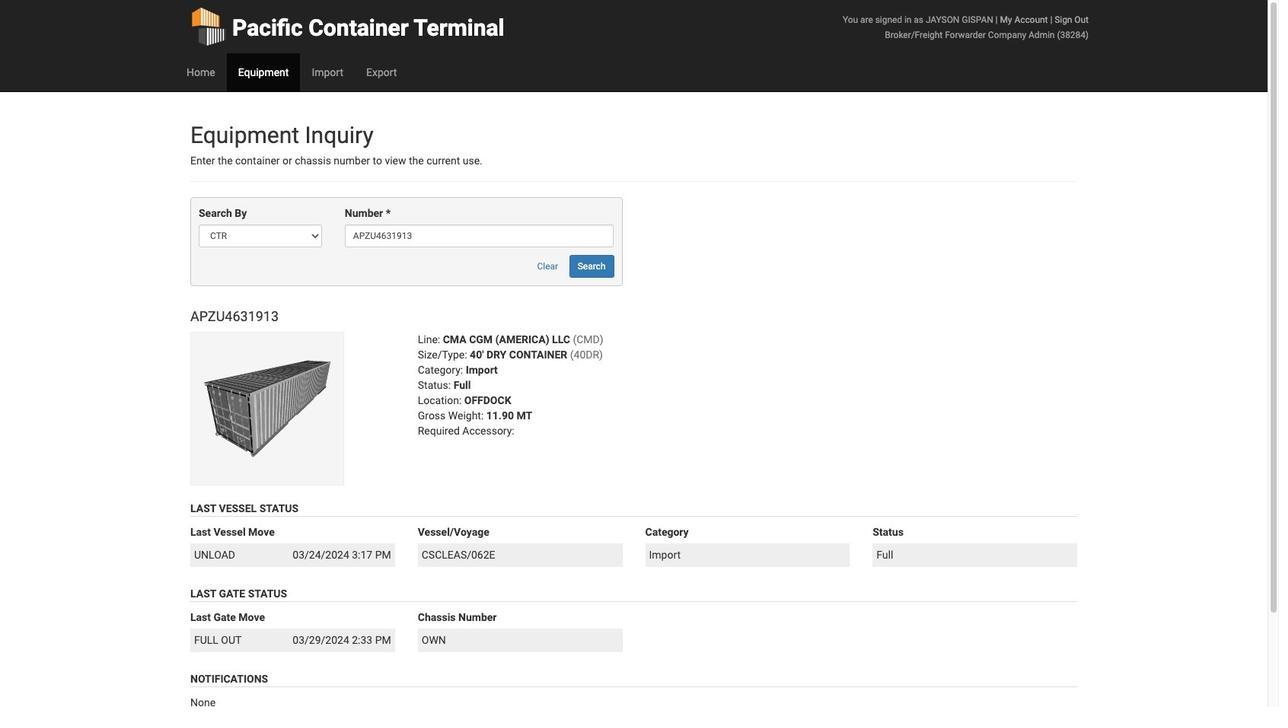 Task type: vqa. For each thing, say whether or not it's contained in the screenshot.
40dr image
yes



Task type: locate. For each thing, give the bounding box(es) containing it.
None text field
[[345, 225, 614, 248]]



Task type: describe. For each thing, give the bounding box(es) containing it.
40dr image
[[190, 332, 344, 486]]



